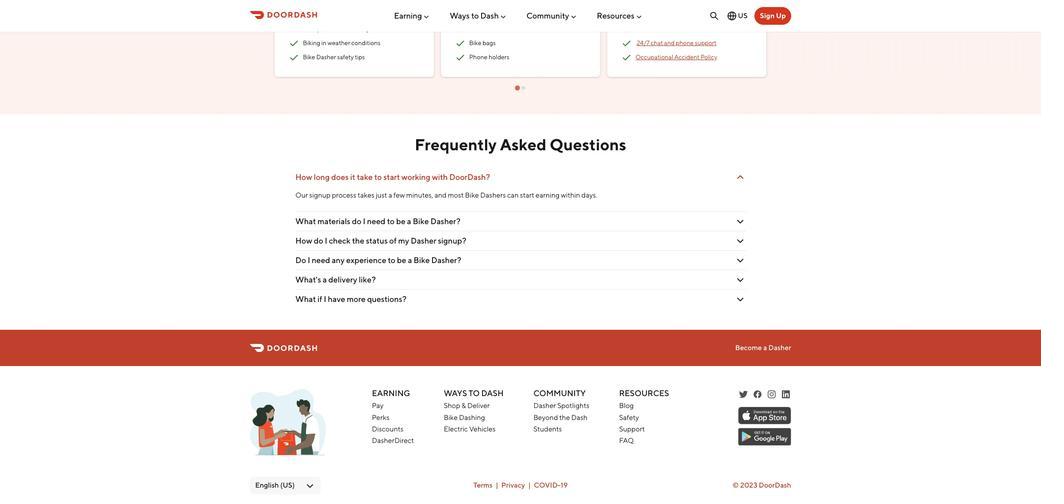 Task type: describe. For each thing, give the bounding box(es) containing it.
bike
[[335, 25, 346, 32]]

app store image
[[739, 407, 792, 425]]

doordash for merchants image
[[250, 390, 326, 461]]

most
[[448, 191, 464, 200]]

what's
[[296, 275, 321, 285]]

learn
[[296, 8, 310, 15]]

experience
[[346, 256, 387, 265]]

bike inside ways to dash shop & deliver bike dashing electric vehicles
[[444, 414, 458, 422]]

dasherdirect link
[[372, 437, 414, 445]]

doordash?
[[450, 173, 490, 182]]

questions
[[550, 135, 627, 154]]

google play image
[[739, 429, 792, 446]]

days.
[[582, 191, 598, 200]]

1 vertical spatial start
[[520, 191, 535, 200]]

perks link
[[372, 414, 390, 422]]

vehicles
[[469, 425, 496, 434]]

blog link
[[620, 402, 634, 410]]

chat
[[651, 39, 663, 47]]

dasher right become
[[769, 344, 792, 352]]

perks
[[372, 414, 390, 422]]

the inside like the below, and more!
[[569, 0, 578, 6]]

check
[[329, 236, 351, 246]]

instagram link
[[767, 390, 778, 400]]

phone holders
[[470, 54, 510, 61]]

do
[[296, 256, 306, 265]]

our
[[296, 191, 308, 200]]

dash for ways to dash shop & deliver bike dashing electric vehicles
[[482, 389, 504, 398]]

safety link
[[620, 414, 639, 422]]

how for how do i check the status of my dasher signup?
[[296, 236, 312, 246]]

dasher? for what materials do i need to be a bike dasher?
[[431, 217, 461, 226]]

weather
[[328, 39, 350, 47]]

facebook link
[[753, 390, 763, 400]]

ways to dash link
[[450, 7, 507, 24]]

pay
[[372, 402, 384, 410]]

how long does it take to start working with doordash?
[[296, 173, 490, 182]]

community for community
[[527, 11, 570, 20]]

twitter link
[[739, 390, 749, 400]]

blog
[[620, 402, 634, 410]]

earning pay perks discounts dasherdirect
[[372, 389, 414, 445]]

dasher inside community dasher spotlights beyond the dash students
[[534, 402, 556, 410]]

dasher? for do i need any experience to be a bike dasher?
[[432, 256, 462, 265]]

doordash link
[[759, 481, 792, 490]]

1 vertical spatial do
[[314, 236, 323, 246]]

ways to dash
[[450, 11, 499, 20]]

take
[[357, 173, 373, 182]]

facebook image
[[753, 390, 763, 400]]

dasher right my
[[411, 236, 437, 246]]

the for how do i check the status of my dasher signup?
[[352, 236, 365, 246]]

accident
[[675, 54, 700, 61]]

few
[[394, 191, 405, 200]]

ways for ways to dash
[[450, 11, 470, 20]]

privacy
[[502, 481, 525, 490]]

1 horizontal spatial with
[[432, 173, 448, 182]]

phone
[[676, 39, 694, 47]]

earning
[[536, 191, 560, 200]]

check mark image for safety with bike dashing
[[289, 24, 300, 34]]

just
[[376, 191, 387, 200]]

resources link
[[597, 7, 643, 24]]

what for what materials do i need to be a bike dasher?
[[296, 217, 316, 226]]

19
[[561, 481, 568, 490]]

us
[[738, 12, 748, 20]]

dash for ways to dash
[[481, 11, 499, 20]]

0 vertical spatial start
[[384, 173, 400, 182]]

globe line image
[[727, 11, 738, 21]]

beyond
[[534, 414, 558, 422]]

up
[[777, 12, 786, 20]]

24/7
[[637, 39, 650, 47]]

resources blog safety support faq
[[620, 389, 670, 445]]

a down my
[[408, 256, 412, 265]]

does
[[332, 173, 349, 182]]

privacy link
[[502, 481, 525, 490]]

what if i have more questions?
[[296, 295, 407, 304]]

discounts
[[372, 425, 404, 434]]

long
[[314, 173, 330, 182]]

terms
[[474, 481, 493, 490]]

and inside like the below, and more!
[[474, 8, 485, 15]]

pay link
[[372, 402, 384, 410]]

i left check
[[325, 236, 328, 246]]

about:
[[311, 8, 329, 15]]

chevron down image for do i need any experience to be a bike dasher?
[[736, 255, 746, 266]]

i right if
[[324, 295, 326, 304]]

chevron down image for what if i have more questions?
[[736, 294, 746, 305]]

to inside ways to dash shop & deliver bike dashing electric vehicles
[[469, 389, 480, 398]]

2 horizontal spatial and
[[665, 39, 675, 47]]

become
[[736, 344, 762, 352]]

24/7 chat and phone support link
[[637, 39, 717, 47]]

community for community dasher spotlights beyond the dash students
[[534, 389, 586, 398]]

© 2023 doordash
[[733, 481, 792, 490]]

doordash
[[759, 481, 792, 490]]

1 horizontal spatial need
[[367, 217, 386, 226]]

covid-19
[[534, 481, 568, 490]]

what's a delivery like?
[[296, 275, 376, 285]]

faq
[[620, 437, 634, 445]]

materials
[[318, 217, 351, 226]]

within
[[561, 191, 581, 200]]

more!
[[486, 8, 502, 15]]

what for what if i have more questions?
[[296, 295, 316, 304]]

be for need
[[396, 217, 406, 226]]

of
[[390, 236, 397, 246]]

covid-19 link
[[534, 481, 568, 490]]

policy
[[701, 54, 718, 61]]

sign
[[760, 12, 775, 20]]

helmets
[[470, 25, 493, 32]]

check mark image for bike dasher safety tips
[[289, 52, 300, 63]]

to right "take"
[[375, 173, 382, 182]]

covid-
[[534, 481, 561, 490]]

if
[[318, 295, 322, 304]]

bike dashing link
[[444, 414, 485, 422]]



Task type: vqa. For each thing, say whether or not it's contained in the screenshot.
long
yes



Task type: locate. For each thing, give the bounding box(es) containing it.
0 vertical spatial community
[[527, 11, 570, 20]]

0 vertical spatial the
[[569, 0, 578, 6]]

what left if
[[296, 295, 316, 304]]

start
[[384, 173, 400, 182], [520, 191, 535, 200]]

1 horizontal spatial do
[[352, 217, 362, 226]]

1 what from the top
[[296, 217, 316, 226]]

0 vertical spatial how
[[296, 173, 312, 182]]

ways inside ways to dash link
[[450, 11, 470, 20]]

0 vertical spatial ways
[[450, 11, 470, 20]]

tips to learn about:
[[289, 0, 419, 15]]

dasher up beyond
[[534, 402, 556, 410]]

0 vertical spatial and
[[474, 8, 485, 15]]

with up our signup process takes just a few minutes, and most bike dashers can start earning within days.
[[432, 173, 448, 182]]

0 horizontal spatial tips
[[355, 54, 365, 61]]

dasher? up signup? on the top
[[431, 217, 461, 226]]

1 horizontal spatial and
[[474, 8, 485, 15]]

bags
[[483, 39, 496, 47]]

0 vertical spatial earning
[[394, 11, 422, 20]]

1 horizontal spatial start
[[520, 191, 535, 200]]

tips inside tips to learn about:
[[409, 0, 419, 6]]

our signup process takes just a few minutes, and most bike dashers can start earning within days.
[[296, 191, 598, 200]]

support link
[[620, 425, 645, 434]]

1 horizontal spatial safety
[[620, 414, 639, 422]]

1 vertical spatial be
[[397, 256, 407, 265]]

electric vehicles link
[[444, 425, 496, 434]]

any
[[332, 256, 345, 265]]

5 chevron down image from the top
[[736, 294, 746, 305]]

0 vertical spatial dash
[[481, 11, 499, 20]]

safety with bike dashing
[[303, 25, 369, 32]]

0 vertical spatial dasher?
[[431, 217, 461, 226]]

need up status at the left top of the page
[[367, 217, 386, 226]]

2 vertical spatial and
[[435, 191, 447, 200]]

safety
[[337, 54, 354, 61]]

conditions
[[352, 39, 381, 47]]

dash down spotlights on the bottom of the page
[[572, 414, 588, 422]]

holders
[[489, 54, 510, 61]]

0 horizontal spatial need
[[312, 256, 330, 265]]

asked
[[500, 135, 547, 154]]

a left few
[[389, 191, 392, 200]]

spotlights
[[558, 402, 590, 410]]

minutes,
[[406, 191, 433, 200]]

dashing
[[459, 414, 485, 422]]

community
[[527, 11, 570, 20], [534, 389, 586, 398]]

1 vertical spatial dash
[[482, 389, 504, 398]]

the down dasher spotlights "link"
[[560, 414, 570, 422]]

i up how do i check the status of my dasher signup?
[[363, 217, 366, 226]]

the for community dasher spotlights beyond the dash students
[[560, 414, 570, 422]]

safety inside resources blog safety support faq
[[620, 414, 639, 422]]

how
[[296, 173, 312, 182], [296, 236, 312, 246]]

be for experience
[[397, 256, 407, 265]]

community down "like"
[[527, 11, 570, 20]]

a
[[389, 191, 392, 200], [407, 217, 411, 226], [408, 256, 412, 265], [323, 275, 327, 285], [764, 344, 768, 352]]

earning
[[394, 11, 422, 20], [372, 389, 410, 398]]

and left more!
[[474, 8, 485, 15]]

1 vertical spatial what
[[296, 295, 316, 304]]

dashers
[[481, 191, 506, 200]]

how for how long does it take to start working with doordash?
[[296, 173, 312, 182]]

chevron down image for how long does it take to start working with doordash?
[[736, 172, 746, 183]]

and
[[474, 8, 485, 15], [665, 39, 675, 47], [435, 191, 447, 200]]

shop
[[444, 402, 461, 410]]

be up my
[[396, 217, 406, 226]]

select a slide to show tab list
[[271, 84, 770, 91]]

dasher inside know before you go region
[[316, 54, 336, 61]]

it
[[351, 173, 356, 182]]

1 chevron down image from the top
[[736, 172, 746, 183]]

to
[[289, 8, 295, 15], [472, 11, 479, 20], [375, 173, 382, 182], [387, 217, 395, 226], [388, 256, 396, 265], [469, 389, 480, 398]]

a right what's
[[323, 275, 327, 285]]

bike dasher safety tips
[[303, 54, 365, 61]]

frequently
[[415, 135, 497, 154]]

0 horizontal spatial safety
[[303, 25, 321, 32]]

phone
[[470, 54, 488, 61]]

process
[[332, 191, 357, 200]]

tips right safety
[[355, 54, 365, 61]]

0 horizontal spatial with
[[322, 25, 334, 32]]

biking
[[303, 39, 320, 47]]

questions?
[[367, 295, 407, 304]]

resources for resources
[[597, 11, 635, 20]]

to up helmets at left
[[472, 11, 479, 20]]

safety down blog link on the bottom right of the page
[[620, 414, 639, 422]]

safety inside know before you go region
[[303, 25, 321, 32]]

shop & deliver link
[[444, 402, 490, 410]]

1 vertical spatial the
[[352, 236, 365, 246]]

dasher
[[316, 54, 336, 61], [411, 236, 437, 246], [769, 344, 792, 352], [534, 402, 556, 410]]

in
[[322, 39, 327, 47]]

and right chat at the right top of page
[[665, 39, 675, 47]]

start up few
[[384, 173, 400, 182]]

1 vertical spatial community
[[534, 389, 586, 398]]

know before you go region
[[271, 0, 1042, 91]]

check mark image
[[455, 24, 466, 34], [622, 24, 632, 34], [788, 24, 799, 34], [289, 38, 300, 49], [622, 38, 632, 49], [788, 38, 799, 49], [455, 52, 466, 63], [622, 52, 632, 63], [788, 52, 799, 63]]

0 vertical spatial need
[[367, 217, 386, 226]]

community up dasher spotlights "link"
[[534, 389, 586, 398]]

occupational accident policy
[[636, 54, 718, 61]]

a right become
[[764, 344, 768, 352]]

to left learn
[[289, 8, 295, 15]]

safedash
[[637, 25, 663, 32]]

dash inside ways to dash shop & deliver bike dashing electric vehicles
[[482, 389, 504, 398]]

safedash link
[[637, 25, 663, 32]]

takes
[[358, 191, 375, 200]]

0 vertical spatial tips
[[409, 0, 419, 6]]

a up my
[[407, 217, 411, 226]]

like
[[558, 0, 567, 6]]

2 vertical spatial the
[[560, 414, 570, 422]]

beyond the dash link
[[534, 414, 588, 422]]

do left check
[[314, 236, 323, 246]]

2023
[[741, 481, 758, 490]]

0 vertical spatial be
[[396, 217, 406, 226]]

1 horizontal spatial tips
[[409, 0, 419, 6]]

1 vertical spatial and
[[665, 39, 675, 47]]

do
[[352, 217, 362, 226], [314, 236, 323, 246]]

bike bags
[[470, 39, 497, 47]]

to down of
[[388, 256, 396, 265]]

instagram image
[[767, 390, 778, 400]]

what materials do i need to be a bike dasher?
[[296, 217, 461, 226]]

linkedin link
[[781, 390, 792, 400]]

the inside community dasher spotlights beyond the dash students
[[560, 414, 570, 422]]

become a dasher link
[[736, 344, 792, 352]]

delivery
[[329, 275, 357, 285]]

frequently asked questions
[[415, 135, 627, 154]]

electric
[[444, 425, 468, 434]]

1 vertical spatial safety
[[620, 414, 639, 422]]

chevron down image
[[736, 275, 746, 285]]

earning inside earning pay perks discounts dasherdirect
[[372, 389, 410, 398]]

need left any
[[312, 256, 330, 265]]

do right materials
[[352, 217, 362, 226]]

dash up helmets at left
[[481, 11, 499, 20]]

the right "like"
[[569, 0, 578, 6]]

0 horizontal spatial and
[[435, 191, 447, 200]]

2 vertical spatial dash
[[572, 414, 588, 422]]

students link
[[534, 425, 562, 434]]

check mark image
[[955, 22, 965, 32], [289, 24, 300, 34], [955, 36, 965, 46], [455, 38, 466, 49], [289, 52, 300, 63]]

earning link
[[394, 7, 430, 24]]

1 vertical spatial with
[[432, 173, 448, 182]]

0 vertical spatial safety
[[303, 25, 321, 32]]

1 vertical spatial tips
[[355, 54, 365, 61]]

dasher?
[[431, 217, 461, 226], [432, 256, 462, 265]]

ways up helmets at left
[[450, 11, 470, 20]]

dash up the deliver on the bottom
[[482, 389, 504, 398]]

4 chevron down image from the top
[[736, 255, 746, 266]]

can
[[508, 191, 519, 200]]

chevron down image
[[736, 172, 746, 183], [736, 216, 746, 227], [736, 236, 746, 246], [736, 255, 746, 266], [736, 294, 746, 305]]

earning for earning
[[394, 11, 422, 20]]

©
[[733, 481, 739, 490]]

earning for earning pay perks discounts dasherdirect
[[372, 389, 410, 398]]

i right do
[[308, 256, 310, 265]]

be down my
[[397, 256, 407, 265]]

ways up shop
[[444, 389, 467, 398]]

start right can
[[520, 191, 535, 200]]

2 how from the top
[[296, 236, 312, 246]]

dasherdirect
[[372, 437, 414, 445]]

1 vertical spatial dasher?
[[432, 256, 462, 265]]

0 horizontal spatial start
[[384, 173, 400, 182]]

0 vertical spatial what
[[296, 217, 316, 226]]

below,
[[455, 8, 473, 15]]

safety up biking
[[303, 25, 321, 32]]

how left long
[[296, 173, 312, 182]]

resources for resources blog safety support faq
[[620, 389, 670, 398]]

ways to dash shop & deliver bike dashing electric vehicles
[[444, 389, 504, 434]]

resources
[[597, 11, 635, 20], [620, 389, 670, 398]]

what down our
[[296, 217, 316, 226]]

dasher down in
[[316, 54, 336, 61]]

check mark image for bike bags
[[455, 38, 466, 49]]

0 vertical spatial with
[[322, 25, 334, 32]]

3 chevron down image from the top
[[736, 236, 746, 246]]

and left most at the left top
[[435, 191, 447, 200]]

community inside community dasher spotlights beyond the dash students
[[534, 389, 586, 398]]

with left bike
[[322, 25, 334, 32]]

linkedin image
[[781, 390, 792, 400]]

my
[[399, 236, 409, 246]]

the right check
[[352, 236, 365, 246]]

dasher? down signup? on the top
[[432, 256, 462, 265]]

to up of
[[387, 217, 395, 226]]

twitter image
[[739, 390, 749, 400]]

with inside know before you go region
[[322, 25, 334, 32]]

to up the deliver on the bottom
[[469, 389, 480, 398]]

dashing
[[348, 25, 369, 32]]

chevron down image for what materials do i need to be a bike dasher?
[[736, 216, 746, 227]]

0 vertical spatial do
[[352, 217, 362, 226]]

2 chevron down image from the top
[[736, 216, 746, 227]]

1 vertical spatial need
[[312, 256, 330, 265]]

how up do
[[296, 236, 312, 246]]

faq link
[[620, 437, 634, 445]]

1 vertical spatial how
[[296, 236, 312, 246]]

1 vertical spatial ways
[[444, 389, 467, 398]]

1 how from the top
[[296, 173, 312, 182]]

1 vertical spatial earning
[[372, 389, 410, 398]]

tips up earning "link"
[[409, 0, 419, 6]]

support
[[620, 425, 645, 434]]

ways for ways to dash shop & deliver bike dashing electric vehicles
[[444, 389, 467, 398]]

ways inside ways to dash shop & deliver bike dashing electric vehicles
[[444, 389, 467, 398]]

be
[[396, 217, 406, 226], [397, 256, 407, 265]]

bike
[[470, 39, 482, 47], [303, 54, 315, 61], [465, 191, 479, 200], [413, 217, 429, 226], [414, 256, 430, 265], [444, 414, 458, 422]]

have
[[328, 295, 345, 304]]

0 horizontal spatial do
[[314, 236, 323, 246]]

dash inside community dasher spotlights beyond the dash students
[[572, 414, 588, 422]]

like the below, and more!
[[455, 0, 578, 15]]

0 vertical spatial resources
[[597, 11, 635, 20]]

earning inside "link"
[[394, 11, 422, 20]]

2 what from the top
[[296, 295, 316, 304]]

working
[[402, 173, 431, 182]]

to inside tips to learn about:
[[289, 8, 295, 15]]

do i need any experience to be a bike dasher?
[[296, 256, 462, 265]]

1 vertical spatial resources
[[620, 389, 670, 398]]

chevron down image for how do i check the status of my dasher signup?
[[736, 236, 746, 246]]



